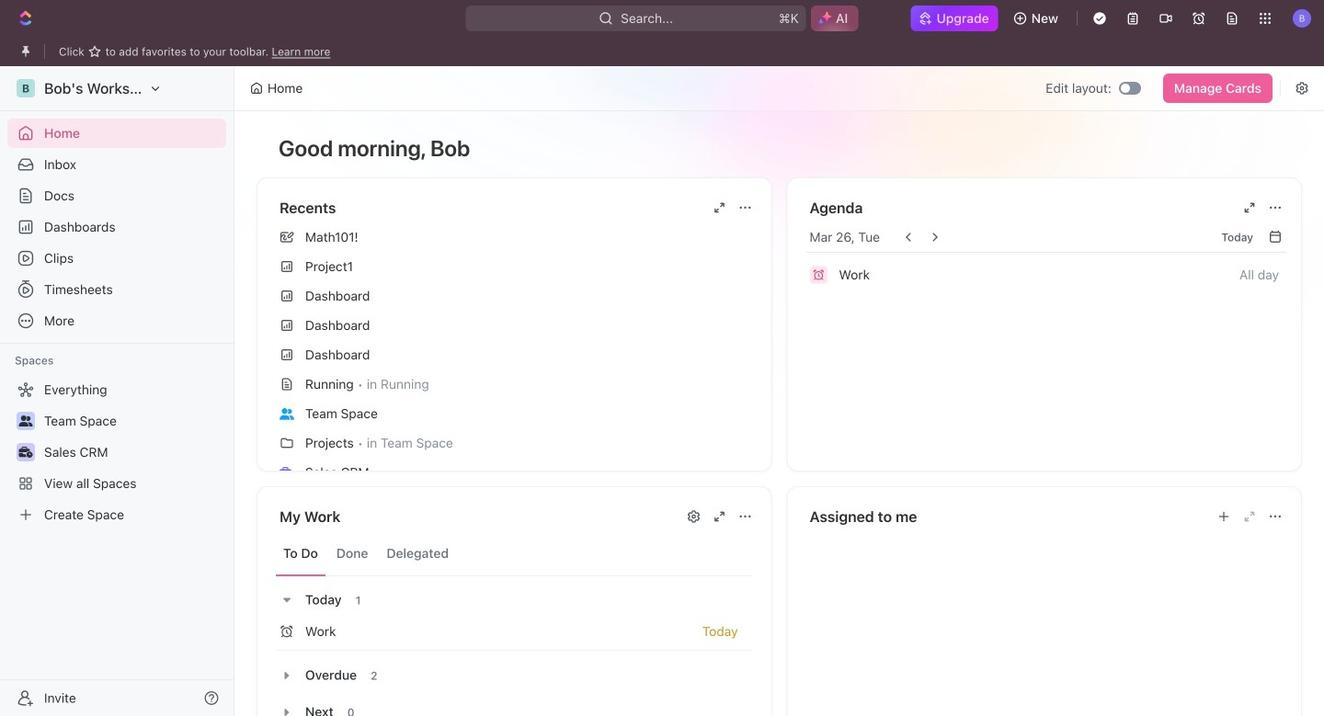 Task type: vqa. For each thing, say whether or not it's contained in the screenshot.
No lists icon.
no



Task type: describe. For each thing, give the bounding box(es) containing it.
bob's workspace, , element
[[17, 79, 35, 97]]

business time image
[[280, 467, 294, 479]]



Task type: locate. For each thing, give the bounding box(es) containing it.
sidebar navigation
[[0, 66, 238, 717]]

business time image
[[19, 447, 33, 458]]

tab list
[[276, 532, 753, 577]]

tree inside sidebar navigation
[[7, 375, 226, 530]]

tree
[[7, 375, 226, 530]]

user group image
[[280, 408, 294, 420], [19, 416, 33, 427]]

0 horizontal spatial user group image
[[19, 416, 33, 427]]

1 horizontal spatial user group image
[[280, 408, 294, 420]]

user group image up business time icon
[[19, 416, 33, 427]]

user group image up business time image
[[280, 408, 294, 420]]



